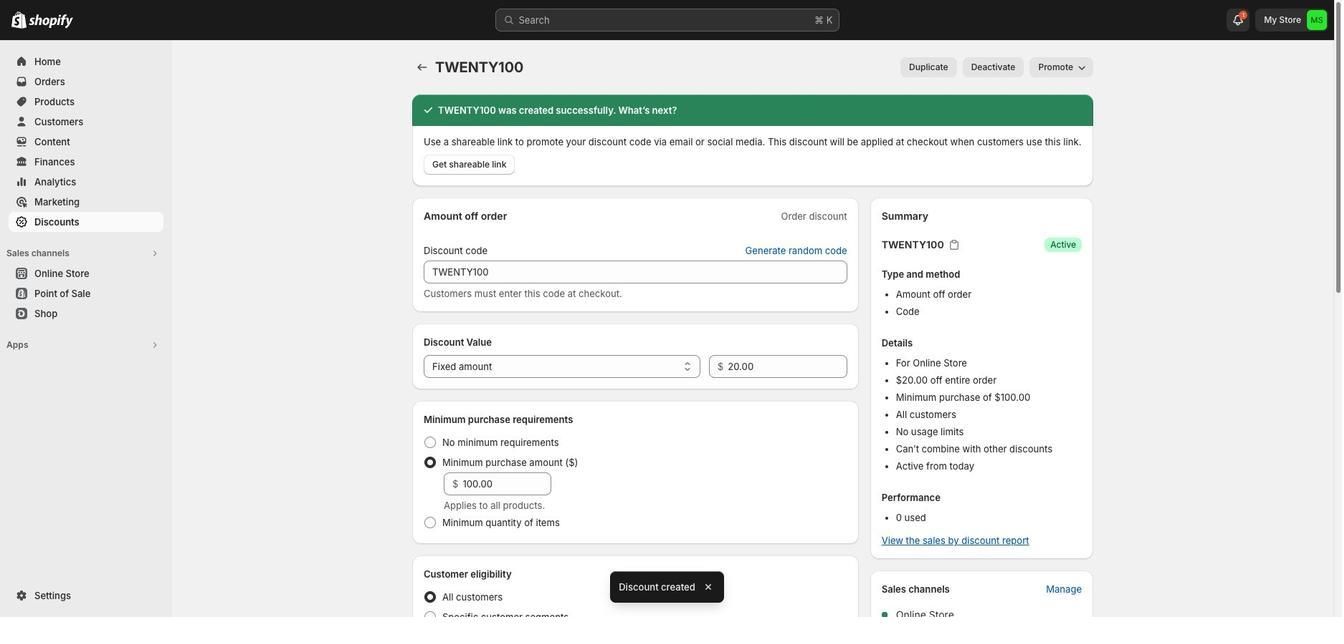 Task type: describe. For each thing, give the bounding box(es) containing it.
my store image
[[1307, 10, 1327, 30]]

shopify image
[[11, 11, 27, 29]]



Task type: locate. For each thing, give the bounding box(es) containing it.
0.00 text field
[[728, 356, 847, 379], [463, 473, 551, 496]]

0 horizontal spatial 0.00 text field
[[463, 473, 551, 496]]

1 vertical spatial 0.00 text field
[[463, 473, 551, 496]]

0 vertical spatial 0.00 text field
[[728, 356, 847, 379]]

shopify image
[[29, 14, 73, 29]]

1 horizontal spatial 0.00 text field
[[728, 356, 847, 379]]

None text field
[[424, 261, 847, 284]]



Task type: vqa. For each thing, say whether or not it's contained in the screenshot.
the bottommost to
no



